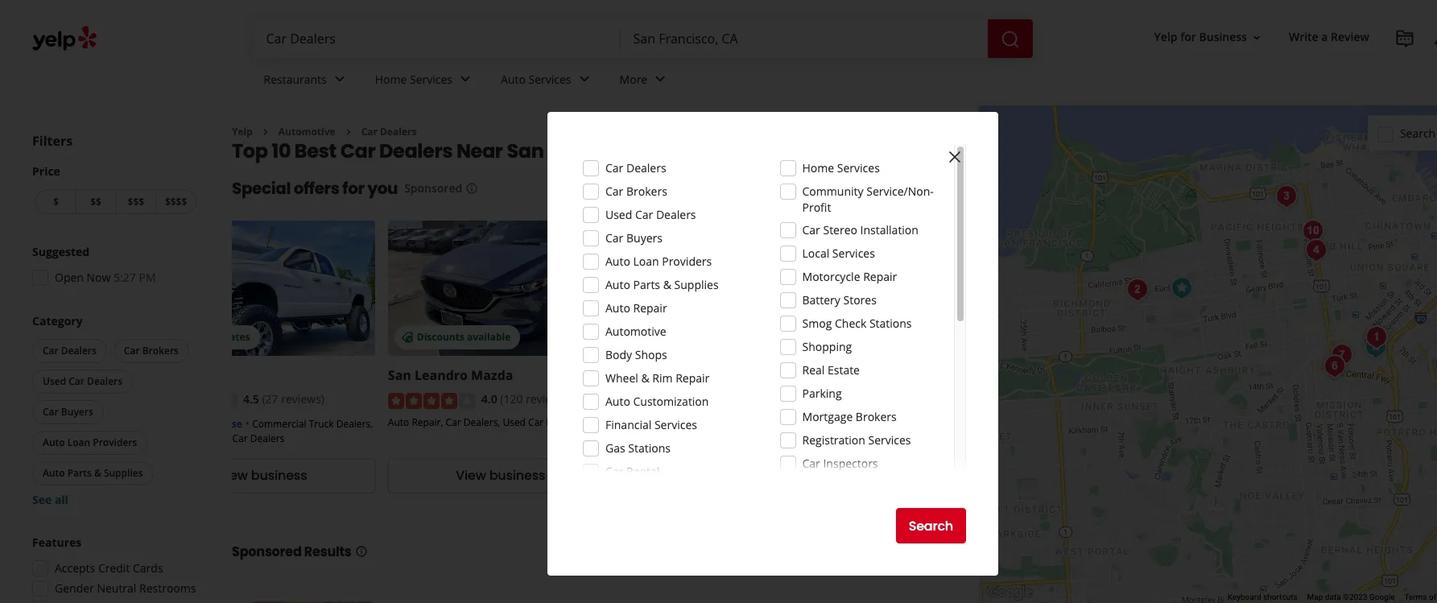 Task type: describe. For each thing, give the bounding box(es) containing it.
search dialog
[[0, 0, 1438, 603]]

open
[[55, 270, 84, 285]]

auto services
[[501, 71, 571, 87]]

smog inside auto repair, smog check stations
[[1025, 417, 1050, 431]]

more
[[620, 71, 648, 87]]

shopping
[[803, 339, 852, 354]]

discounts available link
[[388, 221, 613, 356]]

projects image
[[1396, 29, 1415, 48]]

see all button
[[32, 492, 68, 507]]

body shops
[[606, 347, 668, 362]]

map data ©2023 google
[[1308, 593, 1395, 602]]

& inside button
[[94, 466, 101, 480]]

sponsored results
[[232, 543, 352, 561]]

you
[[368, 178, 398, 200]]

free estimates for aamco
[[655, 331, 727, 344]]

estimates for clean
[[917, 331, 965, 344]]

$$$$ button
[[156, 189, 197, 214]]

notifications image
[[1434, 29, 1438, 48]]

car brokers button
[[113, 339, 189, 363]]

wheel & rim repair
[[606, 370, 710, 386]]

car brokers inside search dialog
[[606, 184, 668, 199]]

yelp for yelp for business
[[1155, 29, 1178, 45]]

sponsored for sponsored
[[404, 181, 462, 196]]

2 verified license button from the left
[[881, 415, 957, 431]]

international sport motors image
[[1360, 331, 1392, 363]]

group containing category
[[29, 313, 200, 508]]

verified license for first verified license button
[[166, 417, 242, 431]]

sponsored for sponsored results
[[232, 543, 302, 561]]

free estimates link for clean
[[865, 221, 1090, 356]]

check inside auto repair, smog check stations
[[1053, 417, 1080, 431]]

real estate
[[803, 362, 860, 378]]

4 star rating image
[[388, 393, 475, 409]]

view business link for aamco transmissions & total car care
[[626, 458, 852, 494]]

best
[[295, 138, 337, 165]]

financial
[[606, 417, 652, 433]]

estimates for aamco
[[679, 331, 727, 344]]

repair up 16 free estimates v2 image
[[633, 300, 667, 316]]

royal auto group of san francisco image
[[1319, 350, 1351, 383]]

yelp for business
[[1155, 29, 1248, 45]]

view business for aamco transmissions & total car care
[[694, 467, 784, 485]]

discounts
[[417, 331, 465, 344]]

filters
[[32, 132, 73, 150]]

3 reviews) from the left
[[758, 392, 801, 407]]

auto loan providers button
[[32, 431, 148, 455]]

1 horizontal spatial 16 info v2 image
[[934, 148, 947, 160]]

automotive link
[[279, 125, 336, 139]]

search image
[[1001, 29, 1020, 49]]

16 info v2 image
[[466, 182, 479, 195]]

used inside commercial truck dealers, used car dealers, car dealers
[[150, 432, 173, 445]]

profit
[[803, 200, 831, 215]]

google
[[1370, 593, 1395, 602]]

see all
[[32, 492, 68, 507]]

community service/non- profit
[[803, 184, 934, 215]]

$$$ button
[[116, 189, 156, 214]]

1 vertical spatial san
[[388, 367, 411, 385]]

user actions element
[[1142, 20, 1438, 119]]

1 view business from the left
[[218, 467, 307, 485]]

transmission
[[777, 415, 837, 429]]

1 license from the left
[[206, 417, 242, 431]]

for inside button
[[1181, 29, 1197, 45]]

battery roadie image
[[1358, 327, 1391, 359]]

search for search 
[[1401, 125, 1436, 141]]

keyboard shortcuts button
[[1228, 592, 1298, 603]]

top 10 best car dealers near san francisco, california
[[232, 138, 747, 165]]

providers inside button
[[93, 436, 137, 449]]

1 verified license button from the left
[[166, 415, 242, 431]]

estate
[[828, 362, 860, 378]]

commercial truck dealers, used car dealers, car dealers
[[150, 417, 373, 445]]

data
[[1326, 593, 1342, 602]]

24 chevron down v2 image for home services
[[456, 70, 475, 89]]

stations down financial services
[[628, 441, 671, 456]]

1 verified from the left
[[166, 417, 204, 431]]

dealers inside button
[[61, 344, 97, 358]]

change
[[699, 415, 733, 429]]

restaurants link
[[251, 58, 362, 105]]

car buyers button
[[32, 400, 104, 424]]

group containing suggested
[[27, 244, 200, 291]]

top
[[232, 138, 268, 165]]

1 free estimates from the left
[[179, 331, 250, 344]]

home inside home services link
[[375, 71, 407, 87]]

body
[[606, 347, 632, 362]]

car rental
[[606, 464, 660, 479]]

auto repair, smog check stations
[[865, 417, 1080, 445]]

stations down stores
[[870, 316, 912, 331]]

now
[[87, 270, 111, 285]]

category
[[32, 313, 83, 329]]

truck
[[309, 417, 334, 431]]

16 chevron down v2 image
[[1251, 31, 1264, 44]]

shops
[[635, 347, 668, 362]]

home services inside search dialog
[[803, 160, 880, 176]]

1 vertical spatial san francisco toyota image
[[1122, 274, 1154, 306]]

rim
[[653, 370, 673, 386]]

1 horizontal spatial car dealers
[[361, 125, 417, 139]]

previous image
[[889, 179, 908, 198]]

verified license for second verified license button from the left
[[881, 417, 957, 431]]

$$$
[[128, 195, 144, 209]]

mazda san francisco image
[[1319, 350, 1351, 383]]

1 free estimates link from the left
[[150, 221, 375, 356]]

2 verified from the left
[[881, 417, 919, 431]]

motorcycle repair
[[803, 269, 897, 284]]

view for clean air auto repair
[[932, 467, 963, 485]]

clean air auto repair
[[865, 367, 1002, 385]]

auto inside "link"
[[501, 71, 526, 87]]

stores
[[844, 292, 877, 308]]

1 horizontal spatial dealers,
[[336, 417, 373, 431]]

price group
[[32, 164, 200, 217]]

automotive inside search dialog
[[606, 324, 667, 339]]

smog check stations
[[803, 316, 912, 331]]

4.5 (27 reviews)
[[243, 392, 325, 407]]

repair, for transmissions
[[650, 415, 682, 429]]

view for aamco transmissions & total car care
[[694, 467, 724, 485]]

buyers inside search dialog
[[627, 230, 663, 246]]

community
[[803, 184, 864, 199]]

parking
[[803, 386, 842, 401]]

transmissions
[[678, 367, 770, 385]]

loan inside search dialog
[[633, 254, 659, 269]]

battery stores
[[803, 292, 877, 308]]

close image
[[946, 147, 965, 167]]

auto customization
[[606, 394, 709, 409]]

a
[[1322, 29, 1329, 45]]

yelp for business button
[[1148, 23, 1270, 52]]

repair inside the auto repair, oil change stations, transmission repair
[[626, 429, 655, 443]]

brokers inside car brokers button
[[142, 344, 179, 358]]

yelp for yelp link
[[232, 125, 253, 139]]

san leandro mazda
[[388, 367, 513, 385]]

bmw of san francisco image
[[1326, 339, 1358, 371]]

reviews) for 4.0 (120 reviews)
[[526, 392, 569, 407]]

map
[[1308, 593, 1324, 602]]

parts inside button
[[67, 466, 92, 480]]

free estimates for clean
[[894, 331, 965, 344]]

free for clean air auto repair
[[894, 331, 915, 344]]

open now 5:27 pm
[[55, 270, 156, 285]]

2 horizontal spatial dealers,
[[464, 415, 500, 429]]

battery
[[803, 292, 841, 308]]

local services
[[803, 246, 875, 261]]

rental
[[627, 464, 660, 479]]

restrooms
[[139, 581, 196, 596]]

repair up stores
[[864, 269, 897, 284]]

available
[[467, 331, 511, 344]]

special offers for you
[[232, 178, 398, 200]]

car buyers inside button
[[43, 405, 93, 419]]

terms of link
[[1405, 593, 1438, 602]]

(60
[[739, 392, 755, 407]]

price
[[32, 164, 60, 179]]

service/non-
[[867, 184, 934, 199]]

car dealers inside search dialog
[[606, 160, 667, 176]]

gender neutral restrooms
[[55, 581, 196, 596]]

0 vertical spatial brokers
[[627, 184, 668, 199]]

aamco transmissions & total car care link
[[626, 367, 877, 385]]

car brokers inside button
[[124, 344, 179, 358]]

credit
[[98, 561, 130, 576]]

local
[[803, 246, 830, 261]]

pm
[[139, 270, 156, 285]]

used car dealers inside search dialog
[[606, 207, 696, 222]]

view business for clean air auto repair
[[932, 467, 1022, 485]]

16 free estimates v2 image
[[639, 331, 652, 344]]

0 horizontal spatial 16 info v2 image
[[355, 545, 368, 558]]

$$
[[90, 195, 101, 209]]

auto inside auto repair, smog check stations
[[967, 417, 988, 431]]

registration
[[803, 433, 866, 448]]

home services inside business categories element
[[375, 71, 453, 87]]

24 chevron down v2 image for restaurants
[[330, 70, 349, 89]]

real
[[803, 362, 825, 378]]

0 horizontal spatial dealers,
[[193, 432, 230, 445]]

auto services link
[[488, 58, 607, 105]]

smog inside search dialog
[[803, 316, 832, 331]]



Task type: locate. For each thing, give the bounding box(es) containing it.
discounts available
[[417, 331, 511, 344]]

24 chevron down v2 image right more at the top left
[[651, 70, 670, 89]]

buyers up auto repair
[[627, 230, 663, 246]]

car inspectors
[[803, 456, 878, 471]]

3 view business from the left
[[694, 467, 784, 485]]

auto loan providers up auto parts & supplies button
[[43, 436, 137, 449]]

16 info v2 image
[[934, 148, 947, 160], [355, 545, 368, 558]]

business down auto repair, smog check stations
[[966, 467, 1022, 485]]

auto parts & supplies inside search dialog
[[606, 277, 719, 292]]

1 vertical spatial loan
[[67, 436, 90, 449]]

features
[[32, 535, 82, 550]]

view business down commercial truck dealers, used car dealers, car dealers
[[218, 467, 307, 485]]

auto repair, oil change stations, transmission repair
[[626, 415, 837, 443]]

dealers, down 4.0
[[464, 415, 500, 429]]

0 vertical spatial search
[[1401, 125, 1436, 141]]

16 chevron right v2 image for car dealers
[[342, 125, 355, 138]]

0 vertical spatial yelp
[[1155, 29, 1178, 45]]

1 horizontal spatial yelp
[[1155, 29, 1178, 45]]

search for search
[[909, 517, 954, 535]]

francisco,
[[548, 138, 647, 165]]

view business link for san leandro mazda
[[388, 458, 613, 494]]

2 vertical spatial car dealers
[[43, 344, 97, 358]]

auto loan providers
[[606, 254, 712, 269], [43, 436, 137, 449]]

more link
[[607, 58, 683, 105]]

brokers up 4.5 star rating 'image'
[[142, 344, 179, 358]]

1 vertical spatial smog
[[1025, 417, 1050, 431]]

0 horizontal spatial 24 chevron down v2 image
[[575, 70, 594, 89]]

loan inside 'auto loan providers' button
[[67, 436, 90, 449]]

0 horizontal spatial smog
[[803, 316, 832, 331]]

home services up car dealers link
[[375, 71, 453, 87]]

commercial
[[252, 417, 306, 431]]

repair right rim
[[676, 370, 710, 386]]

0 horizontal spatial parts
[[67, 466, 92, 480]]

yelp inside button
[[1155, 29, 1178, 45]]

repair, inside the auto repair, oil change stations, transmission repair
[[650, 415, 682, 429]]

24 chevron down v2 image left auto services
[[456, 70, 475, 89]]

business for aamco transmissions & total car care
[[728, 467, 784, 485]]

free up 'air'
[[894, 331, 915, 344]]

view
[[218, 467, 248, 485], [456, 467, 486, 485], [694, 467, 724, 485], [932, 467, 963, 485]]

cards
[[133, 561, 163, 576]]

sponsored left 16 info v2 icon
[[404, 181, 462, 196]]

google image
[[983, 582, 1037, 603]]

1 vertical spatial car brokers
[[124, 344, 179, 358]]

search inside button
[[909, 517, 954, 535]]

business
[[1200, 29, 1248, 45]]

installation
[[861, 222, 919, 238]]

0 horizontal spatial automotive
[[279, 125, 336, 139]]

business down the auto repair, oil change stations, transmission repair
[[728, 467, 784, 485]]

view down the auto repair, oil change stations, transmission repair
[[694, 467, 724, 485]]

license down clean air auto repair link
[[921, 417, 957, 431]]

buyers down used car dealers button
[[61, 405, 93, 419]]

& left rim
[[641, 370, 650, 386]]

1 horizontal spatial san
[[507, 138, 544, 165]]

repair right gas
[[626, 429, 655, 443]]

car stereo installation
[[803, 222, 919, 238]]

write
[[1289, 29, 1319, 45]]

car brokers down francisco,
[[606, 184, 668, 199]]

for
[[1181, 29, 1197, 45], [343, 178, 365, 200]]

2 horizontal spatial reviews)
[[758, 392, 801, 407]]

auto loan providers inside 'auto loan providers' button
[[43, 436, 137, 449]]

supplies inside button
[[104, 466, 143, 480]]

car brokers up 4.5 star rating 'image'
[[124, 344, 179, 358]]

car dealers button
[[32, 339, 107, 363]]

verified license button down 4.5 star rating 'image'
[[166, 415, 242, 431]]

(120
[[500, 392, 523, 407]]

1 business from the left
[[251, 467, 307, 485]]

24 chevron down v2 image inside home services link
[[456, 70, 475, 89]]

verified license right '16 verified v2' icon
[[881, 417, 957, 431]]

0 horizontal spatial repair,
[[412, 415, 443, 429]]

0 vertical spatial buyers
[[627, 230, 663, 246]]

view business link down auto repair, smog check stations
[[865, 458, 1090, 494]]

1 horizontal spatial automotive
[[606, 324, 667, 339]]

3 view from the left
[[694, 467, 724, 485]]

16 discount available v2 image
[[401, 331, 414, 344]]

1 free from the left
[[179, 331, 200, 344]]

view business link down auto repair, car dealers, used car dealers
[[388, 458, 613, 494]]

0 horizontal spatial car brokers
[[124, 344, 179, 358]]

1 horizontal spatial san francisco toyota image
[[1297, 215, 1329, 247]]

1 vertical spatial providers
[[93, 436, 137, 449]]

0 horizontal spatial free
[[179, 331, 200, 344]]

4.0
[[482, 392, 497, 407]]

3 free estimates link from the left
[[865, 221, 1090, 356]]

3.1 star rating image
[[626, 393, 713, 409]]

used car dealers down california
[[606, 207, 696, 222]]

auto parts & supplies up auto repair
[[606, 277, 719, 292]]

map region
[[860, 58, 1438, 603]]

0 horizontal spatial sponsored
[[232, 543, 302, 561]]

0 horizontal spatial brokers
[[142, 344, 179, 358]]

dealers, right truck
[[336, 417, 373, 431]]

keyboard
[[1228, 593, 1262, 602]]

1 vertical spatial brokers
[[142, 344, 179, 358]]

2 free from the left
[[655, 331, 676, 344]]

24 chevron down v2 image for more
[[651, 70, 670, 89]]

2 16 chevron right v2 image from the left
[[342, 125, 355, 138]]

san francisco toyota image
[[1297, 215, 1329, 247], [1122, 274, 1154, 306]]

group containing features
[[27, 535, 200, 603]]

0 horizontal spatial search
[[909, 517, 954, 535]]

24 chevron down v2 image for auto services
[[575, 70, 594, 89]]

car dealers inside button
[[43, 344, 97, 358]]

1 horizontal spatial auto loan providers
[[606, 254, 712, 269]]

0 vertical spatial supplies
[[675, 277, 719, 292]]

3 free from the left
[[894, 331, 915, 344]]

parts inside search dialog
[[633, 277, 660, 292]]

repair, for leandro
[[412, 415, 443, 429]]

24 chevron down v2 image
[[575, 70, 594, 89], [651, 70, 670, 89]]

repair up auto repair, smog check stations
[[960, 367, 1002, 385]]

1 horizontal spatial verified
[[881, 417, 919, 431]]

0 vertical spatial sponsored
[[404, 181, 462, 196]]

verified license
[[166, 417, 242, 431], [881, 417, 957, 431]]

16 chevron right v2 image right best
[[342, 125, 355, 138]]

16 chevron right v2 image right yelp link
[[259, 125, 272, 138]]

neutral
[[97, 581, 136, 596]]

reviews) right (60
[[758, 392, 801, 407]]

check
[[835, 316, 867, 331], [1053, 417, 1080, 431]]

business for san leandro mazda
[[489, 467, 546, 485]]

free estimates
[[179, 331, 250, 344], [655, 331, 727, 344], [894, 331, 965, 344]]

free estimates up 'shops'
[[655, 331, 727, 344]]

0 horizontal spatial san francisco toyota image
[[1122, 274, 1154, 306]]

None search field
[[253, 19, 1036, 58]]

stereo
[[824, 222, 858, 238]]

16 info v2 image right results
[[355, 545, 368, 558]]

1 horizontal spatial 24 chevron down v2 image
[[456, 70, 475, 89]]

2 estimates from the left
[[679, 331, 727, 344]]

accepts credit cards
[[55, 561, 163, 576]]

services inside "link"
[[529, 71, 571, 87]]

next image
[[926, 179, 945, 198]]

write a review
[[1289, 29, 1370, 45]]

1 horizontal spatial free estimates link
[[626, 221, 852, 356]]

1 horizontal spatial sponsored
[[404, 181, 462, 196]]

4 business from the left
[[966, 467, 1022, 485]]

providers up auto parts & supplies button
[[93, 436, 137, 449]]

free estimates up clean air auto repair link
[[894, 331, 965, 344]]

auto parts & supplies down 'auto loan providers' button at the bottom left of the page
[[43, 466, 143, 480]]

view business down the auto repair, oil change stations, transmission repair
[[694, 467, 784, 485]]

used car dealers down the car dealers button
[[43, 375, 122, 388]]

verified down 4.5 star rating 'image'
[[166, 417, 204, 431]]

free
[[179, 331, 200, 344], [655, 331, 676, 344], [894, 331, 915, 344]]

used car dealers button
[[32, 370, 133, 394]]

1 horizontal spatial repair,
[[650, 415, 682, 429]]

2 view business link from the left
[[388, 458, 613, 494]]

2 horizontal spatial free estimates link
[[865, 221, 1090, 356]]

0 vertical spatial car buyers
[[606, 230, 663, 246]]

view business down auto repair, smog check stations
[[932, 467, 1022, 485]]

home up community
[[803, 160, 835, 176]]

yelp link
[[232, 125, 253, 139]]

1 16 chevron right v2 image from the left
[[259, 125, 272, 138]]

& down 'auto loan providers' button at the bottom left of the page
[[94, 466, 101, 480]]

4.5
[[243, 392, 259, 407]]

repair
[[864, 269, 897, 284], [633, 300, 667, 316], [960, 367, 1002, 385], [676, 370, 710, 386], [626, 429, 655, 443]]

auto parts & supplies
[[606, 277, 719, 292], [43, 466, 143, 480]]

$$$$
[[165, 195, 187, 209]]

used inside button
[[43, 375, 66, 388]]

1 horizontal spatial supplies
[[675, 277, 719, 292]]

reviews) for 4.5 (27 reviews)
[[281, 392, 325, 407]]

estimates
[[202, 331, 250, 344], [679, 331, 727, 344], [917, 331, 965, 344]]

0 vertical spatial home services
[[375, 71, 453, 87]]

home up car dealers link
[[375, 71, 407, 87]]

automotive down auto repair
[[606, 324, 667, 339]]

auto
[[501, 71, 526, 87], [606, 254, 631, 269], [606, 277, 631, 292], [606, 300, 631, 316], [926, 367, 957, 385], [606, 394, 631, 409], [388, 415, 409, 429], [626, 415, 648, 429], [967, 417, 988, 431], [43, 436, 65, 449], [43, 466, 65, 480]]

1 vertical spatial supplies
[[104, 466, 143, 480]]

customization
[[633, 394, 709, 409]]

0 horizontal spatial yelp
[[232, 125, 253, 139]]

reviews) right '(120'
[[526, 392, 569, 407]]

2 verified license from the left
[[881, 417, 957, 431]]

24 chevron down v2 image right restaurants
[[330, 70, 349, 89]]

view for san leandro mazda
[[456, 467, 486, 485]]

1 verified license from the left
[[166, 417, 242, 431]]

loan down car buyers button
[[67, 436, 90, 449]]

gender
[[55, 581, 94, 596]]

san francisco honda image
[[1300, 234, 1333, 267]]

free for aamco transmissions & total car care
[[655, 331, 676, 344]]

1 horizontal spatial license
[[921, 417, 957, 431]]

offers
[[294, 178, 339, 200]]

4 view business from the left
[[932, 467, 1022, 485]]

(60 reviews)
[[739, 392, 801, 407]]

providers up auto repair
[[662, 254, 712, 269]]

16 info v2 image up next image at the right of page
[[934, 148, 947, 160]]

1 vertical spatial parts
[[67, 466, 92, 480]]

license down 4.5 star rating 'image'
[[206, 417, 242, 431]]

5:27
[[114, 270, 136, 285]]

1 horizontal spatial car buyers
[[606, 230, 663, 246]]

1 view business link from the left
[[150, 458, 375, 494]]

1 24 chevron down v2 image from the left
[[575, 70, 594, 89]]

car buyers down used car dealers button
[[43, 405, 93, 419]]

0 horizontal spatial san
[[388, 367, 411, 385]]

view down commercial truck dealers, used car dealers, car dealers
[[218, 467, 248, 485]]

2 horizontal spatial brokers
[[856, 409, 897, 424]]

business down commercial truck dealers, used car dealers, car dealers
[[251, 467, 307, 485]]

0 vertical spatial loan
[[633, 254, 659, 269]]

2 business from the left
[[489, 467, 546, 485]]

yelp left business
[[1155, 29, 1178, 45]]

yelp left 10
[[232, 125, 253, 139]]

$$ button
[[76, 189, 116, 214]]

free estimates up 4.5 star rating 'image'
[[179, 331, 250, 344]]

2 free estimates from the left
[[655, 331, 727, 344]]

$ button
[[35, 189, 76, 214]]

2 24 chevron down v2 image from the left
[[456, 70, 475, 89]]

review
[[1331, 29, 1370, 45]]

for left business
[[1181, 29, 1197, 45]]

0 vertical spatial automotive
[[279, 125, 336, 139]]

view business
[[218, 467, 307, 485], [456, 467, 546, 485], [694, 467, 784, 485], [932, 467, 1022, 485]]

mortgage brokers
[[803, 409, 897, 424]]

1 estimates from the left
[[202, 331, 250, 344]]

auto repair
[[606, 300, 667, 316]]

automotive down the restaurants link
[[279, 125, 336, 139]]

0 vertical spatial auto loan providers
[[606, 254, 712, 269]]

view business link down the auto repair, oil change stations, transmission repair
[[626, 458, 852, 494]]

san leandro mazda link
[[388, 367, 513, 385]]

reviews) up truck
[[281, 392, 325, 407]]

check inside search dialog
[[835, 316, 867, 331]]

free right 16 free estimates v2 image
[[655, 331, 676, 344]]

0 horizontal spatial free estimates
[[179, 331, 250, 344]]

2 license from the left
[[921, 417, 957, 431]]

3 free estimates from the left
[[894, 331, 965, 344]]

buyers inside button
[[61, 405, 93, 419]]

auto parts & supplies inside button
[[43, 466, 143, 480]]

24 chevron down v2 image inside more link
[[651, 70, 670, 89]]

1 horizontal spatial estimates
[[679, 331, 727, 344]]

license
[[206, 417, 242, 431], [921, 417, 957, 431]]

0 horizontal spatial verified license
[[166, 417, 242, 431]]

view business for san leandro mazda
[[456, 467, 546, 485]]

brokers down francisco,
[[627, 184, 668, 199]]

0 vertical spatial check
[[835, 316, 867, 331]]

0 horizontal spatial supplies
[[104, 466, 143, 480]]

0 horizontal spatial car buyers
[[43, 405, 93, 419]]

1 horizontal spatial free
[[655, 331, 676, 344]]

0 vertical spatial for
[[1181, 29, 1197, 45]]

stress-free auto care / emerald auto image
[[1166, 272, 1198, 304]]

free estimates link for aamco
[[626, 221, 852, 356]]

1 horizontal spatial providers
[[662, 254, 712, 269]]

4 view from the left
[[932, 467, 963, 485]]

verified right '16 verified v2' icon
[[881, 417, 919, 431]]

home services up community
[[803, 160, 880, 176]]

view business link down commercial truck dealers, used car dealers, car dealers
[[150, 458, 375, 494]]

©2023
[[1344, 593, 1368, 602]]

business for clean air auto repair
[[966, 467, 1022, 485]]

yelp
[[1155, 29, 1178, 45], [232, 125, 253, 139]]

2 view from the left
[[456, 467, 486, 485]]

mazda
[[471, 367, 513, 385]]

parts down 'auto loan providers' button at the bottom left of the page
[[67, 466, 92, 480]]

0 vertical spatial parts
[[633, 277, 660, 292]]

1 horizontal spatial verified license
[[881, 417, 957, 431]]

1 reviews) from the left
[[281, 392, 325, 407]]

1 horizontal spatial 24 chevron down v2 image
[[651, 70, 670, 89]]

1 horizontal spatial free estimates
[[655, 331, 727, 344]]

near
[[457, 138, 503, 165]]

3 view business link from the left
[[626, 458, 852, 494]]

1 horizontal spatial check
[[1053, 417, 1080, 431]]

3 estimates from the left
[[917, 331, 965, 344]]

1 horizontal spatial auto parts & supplies
[[606, 277, 719, 292]]

2 24 chevron down v2 image from the left
[[651, 70, 670, 89]]

restaurants
[[264, 71, 327, 87]]

repair, inside auto repair, smog check stations
[[991, 417, 1022, 431]]

air
[[904, 367, 923, 385]]

california
[[651, 138, 747, 165]]

1 vertical spatial group
[[29, 313, 200, 508]]

providers inside search dialog
[[662, 254, 712, 269]]

brokers up registration services
[[856, 409, 897, 424]]

used down francisco,
[[606, 207, 633, 222]]

parts up auto repair
[[633, 277, 660, 292]]

1 horizontal spatial verified license button
[[881, 415, 957, 431]]

used down 4.5 star rating 'image'
[[150, 432, 173, 445]]

0 horizontal spatial verified
[[166, 417, 204, 431]]

supplies inside search dialog
[[675, 277, 719, 292]]

view down auto repair, car dealers, used car dealers
[[456, 467, 486, 485]]

& up auto repair
[[663, 277, 672, 292]]

1 vertical spatial check
[[1053, 417, 1080, 431]]

used inside search dialog
[[606, 207, 633, 222]]

keyboard shortcuts
[[1228, 593, 1298, 602]]

1 horizontal spatial search
[[1401, 125, 1436, 141]]

0 horizontal spatial car dealers
[[43, 344, 97, 358]]

10
[[272, 138, 291, 165]]

business categories element
[[251, 58, 1438, 105]]

3 business from the left
[[728, 467, 784, 485]]

0 vertical spatial san francisco toyota image
[[1297, 215, 1329, 247]]

1 vertical spatial auto parts & supplies
[[43, 466, 143, 480]]

4.0 (120 reviews)
[[482, 392, 569, 407]]

used down the car dealers button
[[43, 375, 66, 388]]

estimates up 4.5
[[202, 331, 250, 344]]

car dealers link
[[361, 125, 417, 139]]

0 vertical spatial car brokers
[[606, 184, 668, 199]]

1 view from the left
[[218, 467, 248, 485]]

registration services
[[803, 433, 911, 448]]

accepts
[[55, 561, 95, 576]]

24 chevron down v2 image inside 'auto services' "link"
[[575, 70, 594, 89]]

auto inside the auto repair, oil change stations, transmission repair
[[626, 415, 648, 429]]

auto loan providers up auto repair
[[606, 254, 712, 269]]

used down '(120'
[[503, 415, 526, 429]]

2 free estimates link from the left
[[626, 221, 852, 356]]

16 verified v2 image
[[865, 417, 877, 430]]

1 24 chevron down v2 image from the left
[[330, 70, 349, 89]]

1 horizontal spatial smog
[[1025, 417, 1050, 431]]

1 vertical spatial for
[[343, 178, 365, 200]]

ion cars image
[[1271, 180, 1303, 213], [1271, 180, 1303, 213]]

0 horizontal spatial used car dealers
[[43, 375, 122, 388]]

car buyers inside search dialog
[[606, 230, 663, 246]]

dealers,
[[464, 415, 500, 429], [336, 417, 373, 431], [193, 432, 230, 445]]

2 view business from the left
[[456, 467, 546, 485]]

business down auto repair, car dealers, used car dealers
[[489, 467, 546, 485]]

0 horizontal spatial free estimates link
[[150, 221, 375, 356]]

2 reviews) from the left
[[526, 392, 569, 407]]

1 vertical spatial used car dealers
[[43, 375, 122, 388]]

2 horizontal spatial repair,
[[991, 417, 1022, 431]]

0 horizontal spatial auto loan providers
[[43, 436, 137, 449]]

stations inside auto repair, smog check stations
[[865, 432, 901, 445]]

0 horizontal spatial home
[[375, 71, 407, 87]]

dealers
[[380, 125, 417, 139], [379, 138, 453, 165], [627, 160, 667, 176], [656, 207, 696, 222], [61, 344, 97, 358], [87, 375, 122, 388], [546, 415, 581, 429], [250, 432, 285, 445]]

group
[[27, 244, 200, 291], [29, 313, 200, 508], [27, 535, 200, 603]]

24 chevron down v2 image
[[330, 70, 349, 89], [456, 70, 475, 89]]

4 view business link from the left
[[865, 458, 1090, 494]]

24 chevron down v2 image right auto services
[[575, 70, 594, 89]]

for left you
[[343, 178, 365, 200]]

1 vertical spatial automotive
[[606, 324, 667, 339]]

home inside search dialog
[[803, 160, 835, 176]]

0 horizontal spatial for
[[343, 178, 365, 200]]

0 vertical spatial providers
[[662, 254, 712, 269]]

view down auto repair, smog check stations
[[932, 467, 963, 485]]

estimates up clean air auto repair link
[[917, 331, 965, 344]]

0 horizontal spatial license
[[206, 417, 242, 431]]

dealers inside commercial truck dealers, used car dealers, car dealers
[[250, 432, 285, 445]]

stations
[[870, 316, 912, 331], [865, 432, 901, 445], [628, 441, 671, 456]]

0 horizontal spatial verified license button
[[166, 415, 242, 431]]

oil
[[684, 415, 697, 429]]

2 horizontal spatial car dealers
[[606, 160, 667, 176]]

san right near
[[507, 138, 544, 165]]

view business down auto repair, car dealers, used car dealers
[[456, 467, 546, 485]]

auto loan providers inside search dialog
[[606, 254, 712, 269]]

buyside auto image
[[1361, 321, 1393, 354], [1361, 321, 1393, 354]]

16 chevron right v2 image
[[259, 125, 272, 138], [342, 125, 355, 138]]

total
[[787, 367, 819, 385]]

car buyers up auto repair
[[606, 230, 663, 246]]

stations down '16 verified v2' icon
[[865, 432, 901, 445]]

0 vertical spatial car dealers
[[361, 125, 417, 139]]

2 vertical spatial brokers
[[856, 409, 897, 424]]

estimates up the transmissions
[[679, 331, 727, 344]]

verified license button down 'air'
[[881, 415, 957, 431]]

1 horizontal spatial home services
[[803, 160, 880, 176]]

parts
[[633, 277, 660, 292], [67, 466, 92, 480]]

services
[[410, 71, 453, 87], [529, 71, 571, 87], [837, 160, 880, 176], [833, 246, 875, 261], [655, 417, 697, 433], [869, 433, 911, 448]]

view business link for clean air auto repair
[[865, 458, 1090, 494]]

0 horizontal spatial buyers
[[61, 405, 93, 419]]

free up 4.5 star rating 'image'
[[179, 331, 200, 344]]

dealers inside button
[[87, 375, 122, 388]]

dealers, down 4.5 star rating 'image'
[[193, 432, 230, 445]]

2 horizontal spatial free estimates
[[894, 331, 965, 344]]

motorcycle
[[803, 269, 861, 284]]

0 horizontal spatial auto parts & supplies
[[43, 466, 143, 480]]

0 vertical spatial home
[[375, 71, 407, 87]]

stations,
[[736, 415, 774, 429]]

4.5 star rating image
[[150, 393, 237, 409]]

$
[[53, 195, 59, 209]]

financial services
[[606, 417, 697, 433]]

san down "16 discount available v2" icon
[[388, 367, 411, 385]]

sponsored left results
[[232, 543, 302, 561]]

verified license down 4.5 star rating 'image'
[[166, 417, 242, 431]]

0 horizontal spatial 16 chevron right v2 image
[[259, 125, 272, 138]]

1 horizontal spatial buyers
[[627, 230, 663, 246]]

0 horizontal spatial estimates
[[202, 331, 250, 344]]

search button
[[896, 508, 967, 544]]

home
[[375, 71, 407, 87], [803, 160, 835, 176]]

1 vertical spatial auto loan providers
[[43, 436, 137, 449]]

24 chevron down v2 image inside the restaurants link
[[330, 70, 349, 89]]

used car dealers inside used car dealers button
[[43, 375, 122, 388]]

verified license button
[[166, 415, 242, 431], [881, 415, 957, 431]]

& left total
[[774, 367, 783, 385]]

16 chevron right v2 image for automotive
[[259, 125, 272, 138]]

loan up auto repair
[[633, 254, 659, 269]]

1 horizontal spatial 16 chevron right v2 image
[[342, 125, 355, 138]]



Task type: vqa. For each thing, say whether or not it's contained in the screenshot.
2nd View business link
yes



